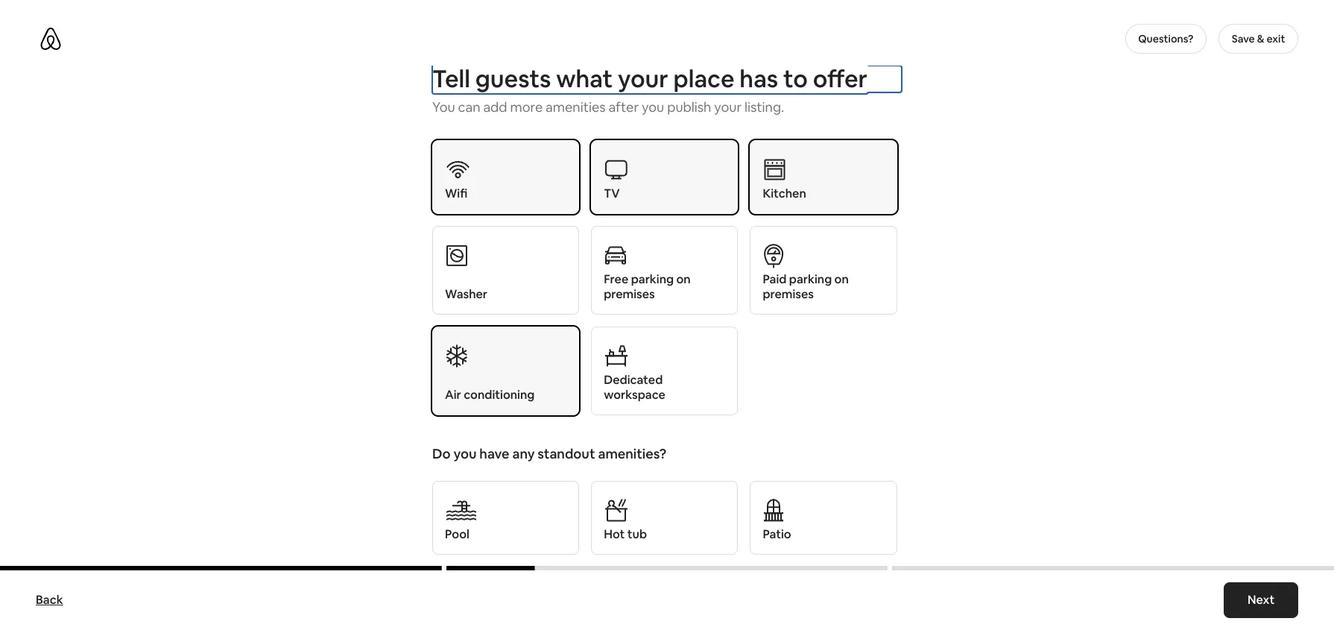 Task type: locate. For each thing, give the bounding box(es) containing it.
1 parking from the left
[[631, 271, 674, 287]]

0 horizontal spatial parking
[[631, 271, 674, 287]]

standout
[[538, 445, 596, 462]]

what
[[556, 63, 613, 94]]

Air conditioning button
[[433, 327, 580, 415]]

parking for paid
[[790, 271, 832, 287]]

on for paid parking on premises
[[835, 271, 849, 287]]

0 vertical spatial you
[[642, 98, 665, 116]]

parking right free
[[631, 271, 674, 287]]

your
[[618, 63, 669, 94], [715, 98, 742, 116]]

parking right paid
[[790, 271, 832, 287]]

kitchen
[[763, 186, 807, 201]]

parking inside free parking on premises
[[631, 271, 674, 287]]

1 horizontal spatial premises
[[763, 286, 814, 302]]

do
[[433, 445, 451, 462]]

2 parking from the left
[[790, 271, 832, 287]]

1 vertical spatial you
[[454, 445, 477, 462]]

1 horizontal spatial your
[[715, 98, 742, 116]]

on right paid
[[835, 271, 849, 287]]

hot tub
[[604, 527, 647, 542]]

1 horizontal spatial parking
[[790, 271, 832, 287]]

more
[[510, 98, 543, 116]]

1 on from the left
[[677, 271, 691, 287]]

dedicated workspace
[[604, 372, 666, 403]]

0 horizontal spatial premises
[[604, 286, 655, 302]]

on inside free parking on premises
[[677, 271, 691, 287]]

1 premises from the left
[[604, 286, 655, 302]]

2 premises from the left
[[763, 286, 814, 302]]

premises inside free parking on premises
[[604, 286, 655, 302]]

premises for paid
[[763, 286, 814, 302]]

can
[[458, 98, 481, 116]]

&
[[1258, 32, 1265, 45]]

Patio button
[[751, 481, 898, 555]]

air conditioning
[[445, 387, 535, 403]]

premises
[[604, 286, 655, 302], [763, 286, 814, 302]]

on right free
[[677, 271, 691, 287]]

TV button
[[592, 140, 739, 214]]

listing.
[[745, 98, 785, 116]]

tv
[[604, 186, 620, 201]]

you inside tell guests what your place has to offer you can add more amenities after you publish your listing.
[[642, 98, 665, 116]]

1 vertical spatial your
[[715, 98, 742, 116]]

next button
[[1224, 582, 1299, 618]]

premises inside paid parking on premises
[[763, 286, 814, 302]]

your up the 'after'
[[618, 63, 669, 94]]

on for free parking on premises
[[677, 271, 691, 287]]

wifi
[[445, 186, 468, 201]]

1 horizontal spatial on
[[835, 271, 849, 287]]

0 horizontal spatial on
[[677, 271, 691, 287]]

your left listing.
[[715, 98, 742, 116]]

you right the 'after'
[[642, 98, 665, 116]]

free
[[604, 271, 629, 287]]

parking
[[631, 271, 674, 287], [790, 271, 832, 287]]

tell
[[433, 63, 471, 94]]

on inside paid parking on premises
[[835, 271, 849, 287]]

0 horizontal spatial you
[[454, 445, 477, 462]]

on
[[677, 271, 691, 287], [835, 271, 849, 287]]

has
[[740, 63, 779, 94]]

dedicated
[[604, 372, 663, 388]]

back button
[[28, 585, 71, 615]]

have
[[480, 445, 510, 462]]

exit
[[1267, 32, 1286, 45]]

workspace
[[604, 387, 666, 403]]

questions? button
[[1126, 24, 1208, 54]]

amenities?
[[598, 445, 667, 462]]

Free parking on premises button
[[592, 226, 739, 315]]

0 horizontal spatial your
[[618, 63, 669, 94]]

1 horizontal spatial you
[[642, 98, 665, 116]]

you right do
[[454, 445, 477, 462]]

paid parking on premises
[[763, 271, 849, 302]]

free parking on premises
[[604, 271, 691, 302]]

questions?
[[1139, 32, 1194, 45]]

premises for free
[[604, 286, 655, 302]]

parking inside paid parking on premises
[[790, 271, 832, 287]]

you
[[642, 98, 665, 116], [454, 445, 477, 462]]

Hot tub button
[[592, 481, 739, 555]]

2 on from the left
[[835, 271, 849, 287]]



Task type: describe. For each thing, give the bounding box(es) containing it.
hot
[[604, 527, 625, 542]]

guests
[[476, 63, 551, 94]]

place
[[674, 63, 735, 94]]

Washer button
[[433, 226, 580, 315]]

tell guests what your place has to offer you can add more amenities after you publish your listing.
[[433, 63, 868, 116]]

Pool button
[[433, 481, 580, 555]]

save & exit button
[[1219, 24, 1299, 54]]

parking for free
[[631, 271, 674, 287]]

next
[[1248, 592, 1275, 608]]

Dedicated workspace button
[[592, 327, 739, 415]]

tub
[[628, 527, 647, 542]]

0 vertical spatial your
[[618, 63, 669, 94]]

offer
[[813, 63, 868, 94]]

pool
[[445, 527, 470, 542]]

publish
[[668, 98, 712, 116]]

Wifi button
[[433, 140, 580, 214]]

Paid parking on premises button
[[751, 226, 898, 315]]

after
[[609, 98, 639, 116]]

paid
[[763, 271, 787, 287]]

air
[[445, 387, 461, 403]]

save & exit
[[1233, 32, 1286, 45]]

you
[[433, 98, 455, 116]]

any
[[513, 445, 535, 462]]

patio
[[763, 527, 792, 542]]

washer
[[445, 286, 488, 302]]

conditioning
[[464, 387, 535, 403]]

add
[[484, 98, 508, 116]]

back
[[36, 592, 63, 608]]

amenities
[[546, 98, 606, 116]]

Kitchen button
[[751, 140, 898, 214]]

to
[[784, 63, 808, 94]]

do you have any standout amenities?
[[433, 445, 667, 462]]

save
[[1233, 32, 1256, 45]]



Task type: vqa. For each thing, say whether or not it's contained in the screenshot.
place
yes



